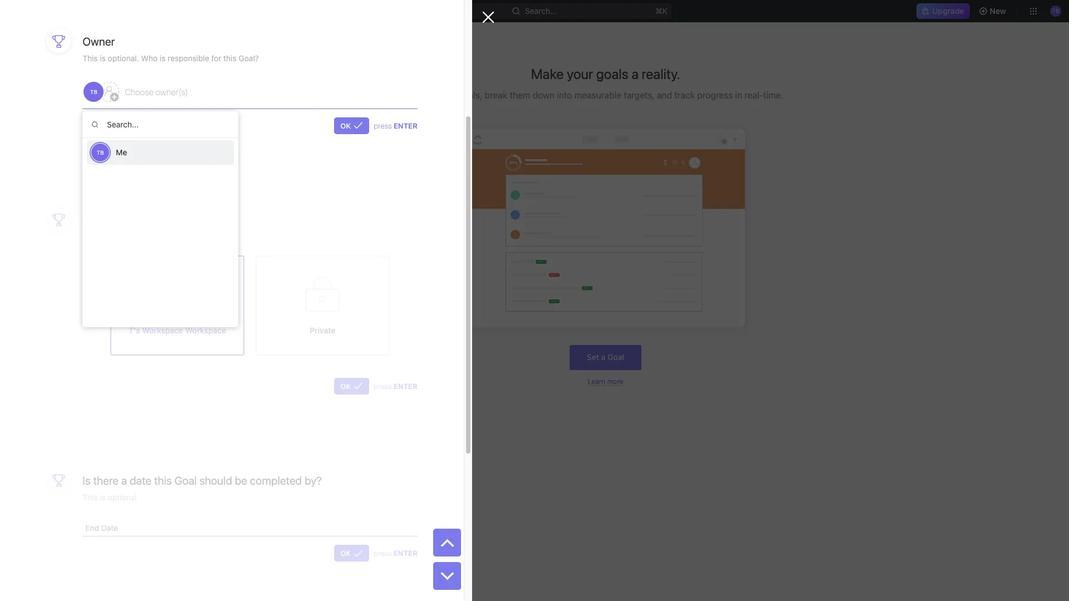 Task type: vqa. For each thing, say whether or not it's contained in the screenshot.
top "Add Task"
no



Task type: locate. For each thing, give the bounding box(es) containing it.
0 vertical spatial press
[[374, 121, 392, 130]]

new
[[990, 6, 1007, 16]]

dialog
[[0, 0, 495, 602]]

track
[[675, 90, 695, 100]]

your
[[567, 66, 593, 82]]

press enter for owner
[[374, 121, 418, 130]]

a up the targets,
[[632, 66, 639, 82]]

new button
[[975, 2, 1013, 20]]

break
[[485, 90, 508, 100]]

3 press enter from the top
[[374, 549, 418, 558]]

enter
[[394, 121, 418, 130], [394, 382, 418, 391], [394, 549, 418, 558]]

1 vertical spatial goal
[[174, 474, 197, 487]]

1 vertical spatial ok
[[341, 382, 351, 391]]

tb left choose
[[90, 88, 97, 95]]

3 enter from the top
[[394, 549, 418, 558]]

1 horizontal spatial goal
[[608, 353, 625, 362]]

3 press from the top
[[374, 549, 392, 558]]

1 ok button from the top
[[334, 117, 369, 134]]

create goals, break them down into measurable targets, and track progress in real-time.
[[428, 90, 784, 100]]

upgrade link
[[917, 3, 970, 19]]

0 horizontal spatial goal
[[174, 474, 197, 487]]

ok button for owner
[[334, 117, 369, 134]]

and
[[657, 90, 672, 100]]

1 press from the top
[[374, 121, 392, 130]]

is there a date this goal should be completed by?
[[83, 474, 322, 487]]

2 vertical spatial ok
[[341, 549, 351, 558]]

ok
[[341, 121, 351, 130], [341, 382, 351, 391], [341, 549, 351, 558]]

1 ok from the top
[[341, 121, 351, 130]]

goals
[[596, 66, 629, 82]]

2 workspace from the left
[[185, 326, 226, 335]]

them
[[510, 90, 530, 100]]

0 vertical spatial a
[[632, 66, 639, 82]]

a inside dialog
[[121, 474, 127, 487]]

3 ok button from the top
[[334, 546, 369, 562]]

is
[[83, 474, 91, 487]]

2 press from the top
[[374, 382, 392, 391]]

a right set
[[601, 353, 606, 362]]

1 horizontal spatial workspace
[[185, 326, 226, 335]]

ok button
[[334, 117, 369, 134], [334, 378, 369, 395], [334, 546, 369, 562]]

t's workspace workspace
[[129, 326, 226, 335]]

0 horizontal spatial a
[[121, 474, 127, 487]]

ok for owner
[[341, 121, 351, 130]]

1 vertical spatial ok button
[[334, 378, 369, 395]]

2 vertical spatial press
[[374, 549, 392, 558]]

2 horizontal spatial a
[[632, 66, 639, 82]]

1 vertical spatial a
[[601, 353, 606, 362]]

0 horizontal spatial workspace
[[142, 326, 183, 335]]

a left date
[[121, 474, 127, 487]]

2 vertical spatial a
[[121, 474, 127, 487]]

0 vertical spatial enter
[[394, 121, 418, 130]]

2 vertical spatial press enter
[[374, 549, 418, 558]]

1 vertical spatial press enter
[[374, 382, 418, 391]]

t's
[[129, 326, 140, 335]]

ok button for is there a date this goal should be completed by?
[[334, 546, 369, 562]]

0 vertical spatial ok button
[[334, 117, 369, 134]]

sidebar navigation
[[0, 22, 142, 602]]

press
[[374, 121, 392, 130], [374, 382, 392, 391], [374, 549, 392, 558]]

0 vertical spatial ok
[[341, 121, 351, 130]]

press enter for is there a date this goal should be completed by?
[[374, 549, 418, 558]]

1 press enter from the top
[[374, 121, 418, 130]]

2 vertical spatial ok button
[[334, 546, 369, 562]]

a
[[632, 66, 639, 82], [601, 353, 606, 362], [121, 474, 127, 487]]

1 vertical spatial tb
[[97, 149, 104, 156]]

in
[[735, 90, 743, 100]]

make
[[531, 66, 564, 82]]

press enter
[[374, 121, 418, 130], [374, 382, 418, 391], [374, 549, 418, 558]]

workspace
[[142, 326, 183, 335], [185, 326, 226, 335]]

enter for is there a date this goal should be completed by?
[[394, 549, 418, 558]]

0 vertical spatial press enter
[[374, 121, 418, 130]]

1 vertical spatial enter
[[394, 382, 418, 391]]

goal right set
[[608, 353, 625, 362]]

tb left the me
[[97, 149, 104, 156]]

0 vertical spatial tb
[[90, 88, 97, 95]]

tb
[[90, 88, 97, 95], [97, 149, 104, 156]]

date
[[130, 474, 151, 487]]

3 ok from the top
[[341, 549, 351, 558]]

1 workspace from the left
[[142, 326, 183, 335]]

1 enter from the top
[[394, 121, 418, 130]]

owner
[[83, 35, 115, 48]]

should
[[200, 474, 232, 487]]

learn more
[[588, 377, 624, 386]]

goal right this
[[174, 474, 197, 487]]

tb inside dropdown button
[[90, 88, 97, 95]]

there
[[93, 474, 119, 487]]

goal
[[608, 353, 625, 362], [174, 474, 197, 487]]

press for is there a date this goal should be completed by?
[[374, 549, 392, 558]]

2 vertical spatial enter
[[394, 549, 418, 558]]

tree
[[4, 232, 137, 382]]

1 vertical spatial press
[[374, 382, 392, 391]]



Task type: describe. For each thing, give the bounding box(es) containing it.
⌘k
[[656, 6, 668, 16]]

me
[[116, 148, 127, 157]]

make your goals a reality.
[[531, 66, 680, 82]]

more
[[608, 377, 624, 386]]

private
[[310, 326, 336, 335]]

press for owner
[[374, 121, 392, 130]]

be
[[235, 474, 247, 487]]

dialog containing owner
[[0, 0, 495, 602]]

progress
[[698, 90, 733, 100]]

goal inside dialog
[[174, 474, 197, 487]]

2 press enter from the top
[[374, 382, 418, 391]]

down
[[533, 90, 555, 100]]

targets,
[[624, 90, 655, 100]]

completed
[[250, 474, 302, 487]]

2 enter from the top
[[394, 382, 418, 391]]

2 ok from the top
[[341, 382, 351, 391]]

set
[[587, 353, 599, 362]]

create
[[428, 90, 455, 100]]

enter for owner
[[394, 121, 418, 130]]

tb button
[[83, 81, 120, 103]]

1 horizontal spatial a
[[601, 353, 606, 362]]

upgrade
[[933, 6, 965, 16]]

set a goal
[[587, 353, 625, 362]]

learn more link
[[588, 377, 624, 386]]

by?
[[305, 474, 322, 487]]

measurable
[[575, 90, 622, 100]]

time.
[[764, 90, 784, 100]]

into
[[557, 90, 572, 100]]

learn
[[588, 377, 606, 386]]

0 vertical spatial goal
[[608, 353, 625, 362]]

choose
[[125, 87, 154, 97]]

search...
[[526, 6, 557, 16]]

ok for is there a date this goal should be completed by?
[[341, 549, 351, 558]]

reality.
[[642, 66, 680, 82]]

Search... text field
[[82, 111, 238, 138]]

tree inside sidebar navigation
[[4, 232, 137, 382]]

choose owner(s)
[[125, 87, 188, 97]]

goals,
[[457, 90, 482, 100]]

real-
[[745, 90, 764, 100]]

2 ok button from the top
[[334, 378, 369, 395]]

this
[[154, 474, 172, 487]]

owner(s)
[[156, 87, 188, 97]]



